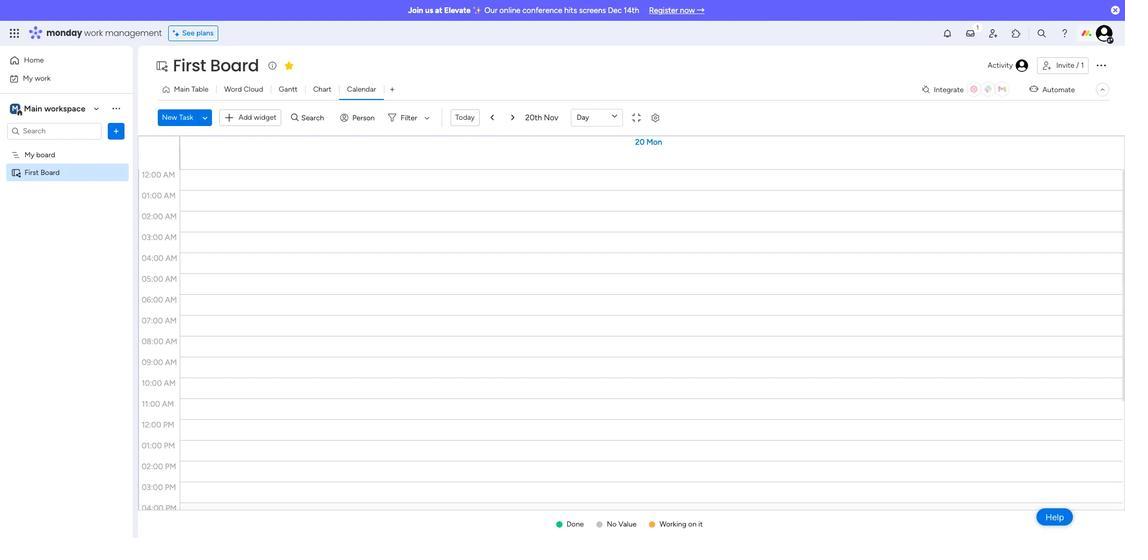 Task type: describe. For each thing, give the bounding box(es) containing it.
07:00 am
[[142, 316, 177, 325]]

activity
[[988, 61, 1013, 70]]

us
[[425, 6, 433, 15]]

1 vertical spatial first board
[[24, 168, 60, 177]]

am for 11:00 am
[[162, 399, 174, 409]]

join us at elevate ✨ our online conference hits screens dec 14th
[[408, 6, 639, 15]]

1 image
[[973, 21, 983, 33]]

new
[[162, 113, 177, 122]]

at
[[435, 6, 443, 15]]

12:00 am
[[142, 170, 175, 179]]

notifications image
[[943, 28, 953, 39]]

table
[[191, 85, 209, 94]]

work for my
[[35, 74, 51, 83]]

pm for 01:00 pm
[[164, 441, 175, 450]]

list box containing my board
[[0, 144, 133, 322]]

invite / 1 button
[[1037, 57, 1089, 74]]

02:00 for 02:00 am
[[142, 212, 163, 221]]

dapulse integrations image
[[922, 86, 930, 94]]

0 horizontal spatial shareable board image
[[11, 168, 21, 177]]

task
[[179, 113, 193, 122]]

04:00 am
[[142, 253, 177, 263]]

jacob simon image
[[1096, 25, 1113, 42]]

20 mon link
[[635, 138, 662, 147]]

12:00 for 12:00 pm
[[142, 420, 161, 430]]

1 horizontal spatial first
[[173, 54, 206, 77]]

am for 09:00 am
[[165, 358, 177, 367]]

board
[[36, 150, 55, 159]]

Search in workspace field
[[22, 125, 87, 137]]

monday work management
[[46, 27, 162, 39]]

am for 01:00 am
[[164, 191, 176, 200]]

working on it
[[660, 520, 703, 529]]

20
[[635, 138, 645, 147]]

m
[[12, 104, 18, 113]]

08:00
[[142, 337, 164, 346]]

03:00 am
[[142, 233, 177, 242]]

1 vertical spatial first
[[24, 168, 39, 177]]

day
[[577, 113, 589, 122]]

now
[[680, 6, 695, 15]]

list arrow image
[[491, 115, 494, 121]]

my board
[[24, 150, 55, 159]]

/
[[1077, 61, 1079, 70]]

angle down image
[[203, 114, 208, 122]]

collapse board header image
[[1099, 85, 1107, 94]]

11:00
[[142, 399, 160, 409]]

arrow down image
[[421, 111, 433, 124]]

08:00 am
[[142, 337, 177, 346]]

06:00 am
[[142, 295, 177, 305]]

main table button
[[158, 81, 216, 98]]

12:00 for 12:00 am
[[142, 170, 161, 179]]

home button
[[6, 52, 112, 69]]

see
[[182, 29, 195, 38]]

am for 08:00 am
[[165, 337, 177, 346]]

invite members image
[[988, 28, 999, 39]]

hits
[[564, 6, 577, 15]]

calendar
[[347, 85, 376, 94]]

09:00 am
[[142, 358, 177, 367]]

01:00 pm
[[142, 441, 175, 450]]

12:00 pm
[[142, 420, 174, 430]]

on
[[688, 520, 697, 529]]

inbox image
[[965, 28, 976, 39]]

management
[[105, 27, 162, 39]]

09:00
[[142, 358, 163, 367]]

04:00 for 04:00 am
[[142, 253, 164, 263]]

cloud
[[244, 85, 263, 94]]

gantt button
[[271, 81, 305, 98]]

help image
[[1060, 28, 1070, 39]]

chart
[[313, 85, 332, 94]]

invite / 1
[[1057, 61, 1084, 70]]

register
[[649, 6, 678, 15]]

0 horizontal spatial options image
[[111, 126, 121, 136]]

01:00 for 01:00 am
[[142, 191, 162, 200]]

help button
[[1037, 509, 1073, 526]]

✨
[[473, 6, 483, 15]]

02:00 pm
[[142, 462, 176, 471]]

0 vertical spatial options image
[[1095, 59, 1108, 71]]

0 vertical spatial board
[[210, 54, 259, 77]]

show board description image
[[266, 60, 279, 71]]

am for 02:00 am
[[165, 212, 177, 221]]

workspace
[[44, 103, 85, 113]]

monday
[[46, 27, 82, 39]]

join
[[408, 6, 423, 15]]

1 horizontal spatial first board
[[173, 54, 259, 77]]

add
[[239, 113, 252, 122]]

remove from favorites image
[[284, 60, 295, 71]]

integrate
[[934, 85, 964, 94]]

v2 search image
[[291, 112, 299, 124]]

am for 10:00 am
[[164, 379, 176, 388]]

workspace options image
[[111, 103, 121, 114]]

07:00
[[142, 316, 163, 325]]

register now → link
[[649, 6, 705, 15]]

person button
[[336, 109, 381, 126]]

06:00
[[142, 295, 163, 305]]

see plans button
[[168, 26, 218, 41]]

workspace image
[[10, 103, 20, 114]]



Task type: vqa. For each thing, say whether or not it's contained in the screenshot.
the leftmost Board
yes



Task type: locate. For each thing, give the bounding box(es) containing it.
2 03:00 from the top
[[142, 483, 163, 492]]

dec
[[608, 6, 622, 15]]

add widget
[[239, 113, 277, 122]]

done
[[567, 520, 584, 529]]

autopilot image
[[1030, 82, 1039, 96]]

1 vertical spatial 02:00
[[142, 462, 163, 471]]

0 vertical spatial shareable board image
[[155, 59, 168, 72]]

01:00 down 12:00 am
[[142, 191, 162, 200]]

main right workspace image
[[24, 103, 42, 113]]

0 vertical spatial first board
[[173, 54, 259, 77]]

main
[[174, 85, 190, 94], [24, 103, 42, 113]]

am
[[163, 170, 175, 179], [164, 191, 176, 200], [165, 212, 177, 221], [165, 233, 177, 242], [165, 253, 177, 263], [165, 274, 177, 284], [165, 295, 177, 305], [165, 316, 177, 325], [165, 337, 177, 346], [165, 358, 177, 367], [164, 379, 176, 388], [162, 399, 174, 409]]

board up word
[[210, 54, 259, 77]]

my work button
[[6, 70, 112, 87]]

20th
[[525, 113, 542, 122]]

1 horizontal spatial shareable board image
[[155, 59, 168, 72]]

04:00 for 04:00 pm
[[142, 504, 164, 513]]

→
[[697, 6, 705, 15]]

my left board
[[24, 150, 35, 159]]

it
[[699, 520, 703, 529]]

pm up '02:00 pm'
[[164, 441, 175, 450]]

02:00
[[142, 212, 163, 221], [142, 462, 163, 471]]

am up 04:00 am
[[165, 233, 177, 242]]

05:00
[[142, 274, 163, 284]]

working
[[660, 520, 687, 529]]

main left table
[[174, 85, 190, 94]]

am for 06:00 am
[[165, 295, 177, 305]]

pm down 03:00 pm
[[165, 504, 177, 513]]

conference
[[523, 6, 563, 15]]

1 horizontal spatial options image
[[1095, 59, 1108, 71]]

no value
[[607, 520, 637, 529]]

am right 07:00
[[165, 316, 177, 325]]

options image
[[1095, 59, 1108, 71], [111, 126, 121, 136]]

First Board field
[[170, 54, 262, 77]]

first down my board
[[24, 168, 39, 177]]

03:00 for 03:00 pm
[[142, 483, 163, 492]]

am for 03:00 am
[[165, 233, 177, 242]]

first board
[[173, 54, 259, 77], [24, 168, 60, 177]]

see plans
[[182, 29, 214, 38]]

2 12:00 from the top
[[142, 420, 161, 430]]

my for my work
[[23, 74, 33, 83]]

am for 12:00 am
[[163, 170, 175, 179]]

elevate
[[444, 6, 471, 15]]

invite
[[1057, 61, 1075, 70]]

10:00 am
[[142, 379, 176, 388]]

04:00
[[142, 253, 164, 263], [142, 504, 164, 513]]

2 02:00 from the top
[[142, 462, 163, 471]]

help
[[1046, 512, 1064, 522]]

register now →
[[649, 6, 705, 15]]

1 vertical spatial options image
[[111, 126, 121, 136]]

select product image
[[9, 28, 20, 39]]

am up 05:00 am
[[165, 253, 177, 263]]

2 01:00 from the top
[[142, 441, 162, 450]]

1
[[1081, 61, 1084, 70]]

14th
[[624, 6, 639, 15]]

online
[[500, 6, 521, 15]]

am up 01:00 am
[[163, 170, 175, 179]]

workspace selection element
[[10, 102, 87, 116]]

1 03:00 from the top
[[142, 233, 163, 242]]

02:00 for 02:00 pm
[[142, 462, 163, 471]]

0 vertical spatial first
[[173, 54, 206, 77]]

03:00 for 03:00 am
[[142, 233, 163, 242]]

0 vertical spatial 01:00
[[142, 191, 162, 200]]

am right 05:00
[[165, 274, 177, 284]]

03:00 down '02:00 pm'
[[142, 483, 163, 492]]

pm up 01:00 pm
[[163, 420, 174, 430]]

am right "11:00"
[[162, 399, 174, 409]]

1 vertical spatial 12:00
[[142, 420, 161, 430]]

11:00 am
[[142, 399, 174, 409]]

1 vertical spatial board
[[41, 168, 60, 177]]

work inside button
[[35, 74, 51, 83]]

pm for 03:00 pm
[[165, 483, 176, 492]]

first board up table
[[173, 54, 259, 77]]

0 vertical spatial 03:00
[[142, 233, 163, 242]]

02:00 am
[[142, 212, 177, 221]]

apps image
[[1011, 28, 1022, 39]]

pm for 12:00 pm
[[163, 420, 174, 430]]

am for 05:00 am
[[165, 274, 177, 284]]

options image down workspace options icon
[[111, 126, 121, 136]]

0 vertical spatial 04:00
[[142, 253, 164, 263]]

10:00
[[142, 379, 162, 388]]

first board down my board
[[24, 168, 60, 177]]

main for main workspace
[[24, 103, 42, 113]]

04:00 up 05:00
[[142, 253, 164, 263]]

0 vertical spatial 02:00
[[142, 212, 163, 221]]

main workspace
[[24, 103, 85, 113]]

12:00 down "11:00"
[[142, 420, 161, 430]]

am right the 10:00
[[164, 379, 176, 388]]

calendar button
[[339, 81, 384, 98]]

0 horizontal spatial board
[[41, 168, 60, 177]]

01:00
[[142, 191, 162, 200], [142, 441, 162, 450]]

activity button
[[984, 57, 1033, 74]]

20th nov
[[525, 113, 559, 122]]

screens
[[579, 6, 606, 15]]

01:00 down "12:00 pm"
[[142, 441, 162, 450]]

01:00 am
[[142, 191, 176, 200]]

work
[[84, 27, 103, 39], [35, 74, 51, 83]]

1 vertical spatial 04:00
[[142, 504, 164, 513]]

plans
[[196, 29, 214, 38]]

am for 07:00 am
[[165, 316, 177, 325]]

1 horizontal spatial board
[[210, 54, 259, 77]]

03:00
[[142, 233, 163, 242], [142, 483, 163, 492]]

Search field
[[299, 110, 330, 125]]

list box
[[0, 144, 133, 322]]

pm up 04:00 pm
[[165, 483, 176, 492]]

first up main table
[[173, 54, 206, 77]]

1 vertical spatial shareable board image
[[11, 168, 21, 177]]

search everything image
[[1037, 28, 1047, 39]]

work right monday
[[84, 27, 103, 39]]

filter button
[[384, 109, 433, 126]]

main inside "button"
[[174, 85, 190, 94]]

0 vertical spatial main
[[174, 85, 190, 94]]

0 horizontal spatial work
[[35, 74, 51, 83]]

am right 08:00
[[165, 337, 177, 346]]

widget
[[254, 113, 277, 122]]

2 04:00 from the top
[[142, 504, 164, 513]]

1 vertical spatial work
[[35, 74, 51, 83]]

nov
[[544, 113, 559, 122]]

main inside workspace selection element
[[24, 103, 42, 113]]

my work
[[23, 74, 51, 83]]

am right 06:00
[[165, 295, 177, 305]]

new task button
[[158, 109, 197, 126]]

04:00 pm
[[142, 504, 177, 513]]

add view image
[[390, 86, 395, 94]]

pm for 02:00 pm
[[165, 462, 176, 471]]

05:00 am
[[142, 274, 177, 284]]

02:00 down 01:00 am
[[142, 212, 163, 221]]

word cloud
[[224, 85, 263, 94]]

am up 03:00 am
[[165, 212, 177, 221]]

am right 09:00
[[165, 358, 177, 367]]

home
[[24, 56, 44, 65]]

work down home at the top left of the page
[[35, 74, 51, 83]]

value
[[619, 520, 637, 529]]

1 02:00 from the top
[[142, 212, 163, 221]]

03:00 down '02:00 am'
[[142, 233, 163, 242]]

word
[[224, 85, 242, 94]]

1 04:00 from the top
[[142, 253, 164, 263]]

main for main table
[[174, 85, 190, 94]]

pm up 03:00 pm
[[165, 462, 176, 471]]

0 horizontal spatial main
[[24, 103, 42, 113]]

04:00 down 03:00 pm
[[142, 504, 164, 513]]

pm for 04:00 pm
[[165, 504, 177, 513]]

0 horizontal spatial first board
[[24, 168, 60, 177]]

option
[[0, 145, 133, 147]]

my for my board
[[24, 150, 35, 159]]

my inside button
[[23, 74, 33, 83]]

options image right the 1
[[1095, 59, 1108, 71]]

board down board
[[41, 168, 60, 177]]

0 vertical spatial 12:00
[[142, 170, 161, 179]]

0 horizontal spatial first
[[24, 168, 39, 177]]

shareable board image
[[155, 59, 168, 72], [11, 168, 21, 177]]

02:00 down 01:00 pm
[[142, 462, 163, 471]]

1 vertical spatial main
[[24, 103, 42, 113]]

0 vertical spatial work
[[84, 27, 103, 39]]

my down home at the top left of the page
[[23, 74, 33, 83]]

today
[[455, 113, 475, 122]]

1 vertical spatial my
[[24, 150, 35, 159]]

am for 04:00 am
[[165, 253, 177, 263]]

main table
[[174, 85, 209, 94]]

0 vertical spatial my
[[23, 74, 33, 83]]

1 01:00 from the top
[[142, 191, 162, 200]]

01:00 for 01:00 pm
[[142, 441, 162, 450]]

board
[[210, 54, 259, 77], [41, 168, 60, 177]]

our
[[485, 6, 498, 15]]

mon
[[647, 138, 662, 147]]

list arrow image
[[511, 115, 515, 121]]

1 vertical spatial 03:00
[[142, 483, 163, 492]]

am up '02:00 am'
[[164, 191, 176, 200]]

chart button
[[305, 81, 339, 98]]

1 horizontal spatial main
[[174, 85, 190, 94]]

work for monday
[[84, 27, 103, 39]]

gantt
[[279, 85, 298, 94]]

1 horizontal spatial work
[[84, 27, 103, 39]]

1 12:00 from the top
[[142, 170, 161, 179]]

my
[[23, 74, 33, 83], [24, 150, 35, 159]]

20 mon
[[635, 138, 662, 147]]

person
[[352, 113, 375, 122]]

no
[[607, 520, 617, 529]]

word cloud button
[[216, 81, 271, 98]]

03:00 pm
[[142, 483, 176, 492]]

today button
[[451, 109, 480, 126]]

12:00
[[142, 170, 161, 179], [142, 420, 161, 430]]

automate
[[1043, 85, 1075, 94]]

1 vertical spatial 01:00
[[142, 441, 162, 450]]

12:00 up 01:00 am
[[142, 170, 161, 179]]



